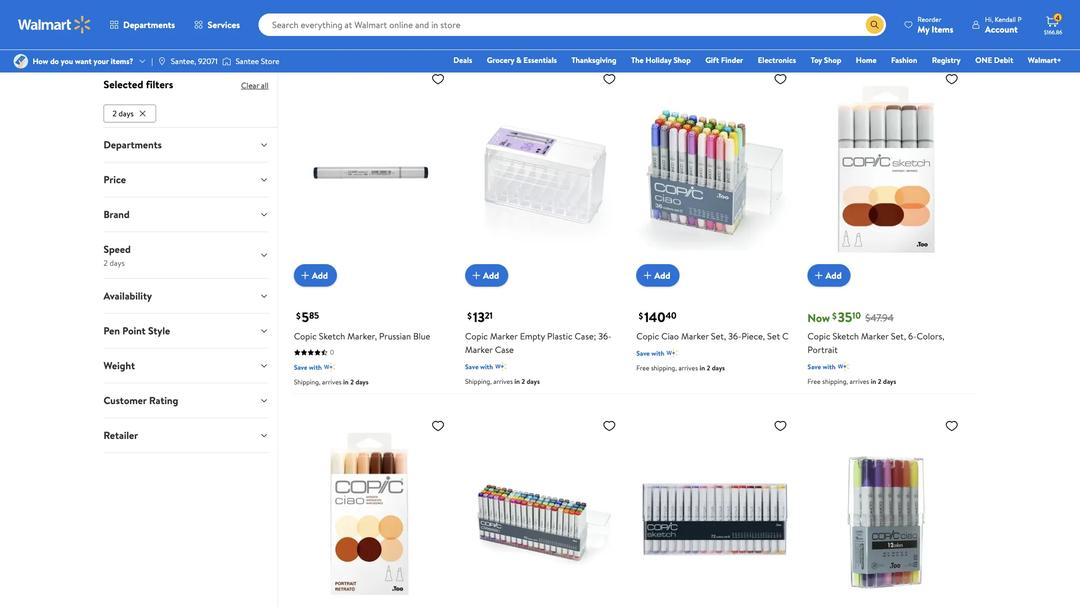 Task type: vqa. For each thing, say whether or not it's contained in the screenshot.
of
no



Task type: locate. For each thing, give the bounding box(es) containing it.
0 vertical spatial departments
[[123, 19, 175, 31]]

free for $47.94
[[808, 377, 821, 386]]

days down copic ciao marker set, 36-piece, set c
[[712, 363, 725, 373]]

1 vertical spatial free
[[808, 377, 821, 386]]

1 horizontal spatial free shipping, arrives in 2 days
[[808, 377, 896, 386]]

the holiday shop
[[631, 55, 691, 66]]

1 horizontal spatial  image
[[222, 56, 231, 67]]

 image for how do you want your items?
[[14, 54, 28, 69]]

save down 140
[[636, 348, 650, 358]]

copic for 13
[[465, 330, 488, 343]]

copic down 140
[[636, 330, 659, 343]]

copic classic marker set, 72-piece set, a image
[[465, 415, 621, 608]]

availability
[[104, 289, 152, 303]]

2 add from the left
[[483, 269, 499, 282]]

home
[[856, 55, 877, 66]]

copic inside 'copic marker empty plastic case; 36- marker case'
[[465, 330, 488, 343]]

walmart plus image for 140
[[667, 348, 678, 359]]

walmart plus image down now $ 35 10 $47.94 copic sketch marker set, 6-colors, portrait
[[838, 361, 849, 372]]

1 shop from the left
[[673, 55, 691, 66]]

sketch down 35
[[833, 330, 859, 343]]

$ for 13
[[467, 310, 472, 322]]

free shipping, arrives in 2 days down portrait
[[808, 377, 896, 386]]

1 horizontal spatial shipping,
[[822, 377, 848, 386]]

walmart plus image down ciao
[[667, 348, 678, 359]]

gift finder link
[[700, 54, 748, 66]]

walmart plus image
[[667, 348, 678, 359], [838, 361, 849, 372]]

save down the 5
[[294, 362, 307, 372]]

santee,
[[171, 56, 196, 67]]

set, left "6-"
[[891, 330, 906, 343]]

$ left the 5
[[296, 310, 301, 322]]

shipping, arrives in 2 days down case
[[465, 377, 540, 386]]

walmart plus image down 0
[[324, 362, 335, 373]]

free
[[636, 363, 650, 373], [808, 377, 821, 386]]

$ inside '$ 5 85'
[[296, 310, 301, 322]]

 image
[[14, 54, 28, 69], [222, 56, 231, 67]]

10
[[852, 309, 861, 322]]

deals link
[[448, 54, 477, 66]]

0 horizontal spatial free shipping, arrives in 2 days
[[636, 363, 725, 373]]

shipping, arrives in 2 days down 0
[[294, 377, 369, 387]]

p
[[1018, 14, 1022, 24]]

1 sketch from the left
[[319, 330, 345, 343]]

departments down 2 days button
[[104, 138, 162, 152]]

in down 'copic marker empty plastic case; 36- marker case'
[[514, 377, 520, 386]]

speed
[[104, 242, 131, 256]]

 image right 92071
[[222, 56, 231, 67]]

add button up now at bottom
[[808, 264, 851, 287]]

2 add to cart image from the left
[[641, 269, 654, 282]]

set, left piece,
[[711, 330, 726, 343]]

copic
[[294, 330, 317, 343], [465, 330, 488, 343], [636, 330, 659, 343], [808, 330, 830, 343]]

days inside button
[[119, 108, 134, 119]]

arrives down now $ 35 10 $47.94 copic sketch marker set, 6-colors, portrait
[[850, 377, 869, 386]]

free shipping, arrives in 2 days for 140
[[636, 363, 725, 373]]

0 vertical spatial free shipping, arrives in 2 days
[[636, 363, 725, 373]]

0 horizontal spatial set,
[[711, 330, 726, 343]]

with up shipping, arrives in 3+ days
[[309, 16, 322, 25]]

toy shop
[[811, 55, 841, 66]]

sketch up 0
[[319, 330, 345, 343]]

store
[[261, 56, 279, 67]]

save with down 13
[[465, 362, 493, 371]]

days inside speed 2 days
[[110, 257, 125, 268]]

1 horizontal spatial set,
[[891, 330, 906, 343]]

shipping,
[[294, 30, 321, 40], [465, 377, 492, 386], [294, 377, 321, 387]]

add button up the 21
[[465, 264, 508, 287]]

0 horizontal spatial free
[[636, 363, 650, 373]]

3 add button from the left
[[636, 264, 679, 287]]

0 vertical spatial shipping,
[[651, 363, 677, 373]]

pen point style tab
[[95, 314, 278, 348]]

1 set, from the left
[[711, 330, 726, 343]]

registry
[[932, 55, 961, 66]]

registry link
[[927, 54, 966, 66]]

days down now $ 35 10 $47.94 copic sketch marker set, 6-colors, portrait
[[883, 377, 896, 386]]

case
[[495, 344, 514, 356]]

with down ciao
[[652, 348, 664, 358]]

my
[[918, 23, 930, 35]]

save for 140
[[636, 348, 650, 358]]

0 horizontal spatial walmart plus image
[[667, 348, 678, 359]]

1 36- from the left
[[598, 330, 612, 343]]

prussian
[[379, 330, 411, 343]]

copic down 13
[[465, 330, 488, 343]]

1 horizontal spatial walmart plus image
[[838, 361, 849, 372]]

1 horizontal spatial sketch
[[833, 330, 859, 343]]

copic for 5
[[294, 330, 317, 343]]

reorder
[[918, 14, 942, 24]]

$ inside $ 140 40
[[639, 310, 643, 322]]

36- left set
[[728, 330, 742, 343]]

free down 140
[[636, 363, 650, 373]]

2 inside button
[[113, 108, 117, 119]]

grocery
[[487, 55, 514, 66]]

days down selected at the left
[[119, 108, 134, 119]]

copic up portrait
[[808, 330, 830, 343]]

$ left 13
[[467, 310, 472, 322]]

3 add from the left
[[654, 269, 670, 282]]

set,
[[711, 330, 726, 343], [891, 330, 906, 343]]

departments up |
[[123, 19, 175, 31]]

all
[[261, 80, 269, 91]]

customer rating tab
[[95, 384, 278, 418]]

weight button
[[95, 349, 278, 383]]

save with down ciao
[[636, 348, 664, 358]]

2 set, from the left
[[891, 330, 906, 343]]

3 $ from the left
[[639, 310, 643, 322]]

shipping, down portrait
[[822, 377, 848, 386]]

add to cart image up 85 at the bottom left of page
[[298, 269, 312, 282]]

add up 35
[[826, 269, 842, 282]]

shipping, arrives in 2 days
[[465, 377, 540, 386], [294, 377, 369, 387]]

add up 85 at the bottom left of page
[[312, 269, 328, 282]]

Search search field
[[259, 14, 886, 36]]

now
[[808, 310, 830, 326]]

sketch inside now $ 35 10 $47.94 copic sketch marker set, 6-colors, portrait
[[833, 330, 859, 343]]

1 vertical spatial shipping,
[[822, 377, 848, 386]]

add to favorites list, copic marker empty plastic case; 36-marker case image
[[603, 72, 616, 86]]

shipping,
[[651, 363, 677, 373], [822, 377, 848, 386]]

save with for $47.94
[[808, 362, 836, 371]]

clear all
[[241, 80, 269, 91]]

0 horizontal spatial add to cart image
[[298, 269, 312, 282]]

in down now $ 35 10 $47.94 copic sketch marker set, 6-colors, portrait
[[871, 377, 876, 386]]

1 $ from the left
[[296, 310, 301, 322]]

add to cart image up 140
[[641, 269, 654, 282]]

$
[[296, 310, 301, 322], [467, 310, 472, 322], [639, 310, 643, 322], [832, 310, 837, 322]]

add button up 85 at the bottom left of page
[[294, 264, 337, 287]]

save with up shipping, arrives in 3+ days
[[294, 16, 322, 25]]

filters
[[146, 77, 173, 92]]

add button for 5
[[294, 264, 337, 287]]

walmart plus image up shipping, arrives in 3+ days
[[324, 15, 335, 26]]

days down 'copic marker empty plastic case; 36- marker case'
[[527, 377, 540, 386]]

copic sketch marker, prussian blue
[[294, 330, 430, 343]]

0 horizontal spatial  image
[[14, 54, 28, 69]]

with for $47.94
[[823, 362, 836, 371]]

days
[[359, 30, 373, 40], [119, 108, 134, 119], [110, 257, 125, 268], [712, 363, 725, 373], [527, 377, 540, 386], [883, 377, 896, 386], [355, 377, 369, 387]]

0 horizontal spatial sketch
[[319, 330, 345, 343]]

4 add button from the left
[[808, 264, 851, 287]]

$ inside the $ 13 21
[[467, 310, 472, 322]]

copic sketch marker, prussian blue image
[[294, 68, 449, 278]]

2 add button from the left
[[465, 264, 508, 287]]

reorder my items
[[918, 14, 954, 35]]

save for $47.94
[[808, 362, 821, 371]]

1 horizontal spatial shop
[[824, 55, 841, 66]]

days down speed
[[110, 257, 125, 268]]

retailer
[[104, 429, 138, 443]]

departments inside dropdown button
[[104, 138, 162, 152]]

brand tab
[[95, 197, 278, 232]]

1 copic from the left
[[294, 330, 317, 343]]

copic inside now $ 35 10 $47.94 copic sketch marker set, 6-colors, portrait
[[808, 330, 830, 343]]

0 horizontal spatial shipping,
[[651, 363, 677, 373]]

0 horizontal spatial shop
[[673, 55, 691, 66]]

3 copic from the left
[[636, 330, 659, 343]]

0 vertical spatial walmart plus image
[[667, 348, 678, 359]]

fashion
[[891, 55, 917, 66]]

save down portrait
[[808, 362, 821, 371]]

shop right holiday
[[673, 55, 691, 66]]

1 add from the left
[[312, 269, 328, 282]]

1 add button from the left
[[294, 264, 337, 287]]

in left 3+
[[343, 30, 349, 40]]

140
[[644, 308, 666, 326]]

1 horizontal spatial 36-
[[728, 330, 742, 343]]

1 vertical spatial walmart plus image
[[838, 361, 849, 372]]

departments inside popup button
[[123, 19, 175, 31]]

availability tab
[[95, 279, 278, 313]]

pen point style button
[[95, 314, 278, 348]]

1 horizontal spatial add to cart image
[[641, 269, 654, 282]]

add up 40
[[654, 269, 670, 282]]

blue
[[413, 330, 430, 343]]

rating
[[149, 394, 178, 408]]

walmart plus image down case
[[495, 361, 507, 372]]

save with
[[294, 16, 322, 25], [636, 348, 664, 358], [465, 362, 493, 371], [808, 362, 836, 371], [294, 362, 322, 372]]

shop right toy
[[824, 55, 841, 66]]

save with down portrait
[[808, 362, 836, 371]]

walmart plus image
[[324, 15, 335, 26], [495, 361, 507, 372], [324, 362, 335, 373]]

marker left case
[[465, 344, 493, 356]]

1 add to cart image from the left
[[298, 269, 312, 282]]

36- right case;
[[598, 330, 612, 343]]

departments
[[123, 19, 175, 31], [104, 138, 162, 152]]

0 horizontal spatial 36-
[[598, 330, 612, 343]]

copic down the 5
[[294, 330, 317, 343]]

departments tab
[[95, 128, 278, 162]]

shop
[[673, 55, 691, 66], [824, 55, 841, 66]]

add to cart image
[[470, 269, 483, 282]]

add for 140
[[654, 269, 670, 282]]

36-
[[598, 330, 612, 343], [728, 330, 742, 343]]

add to cart image
[[298, 269, 312, 282], [641, 269, 654, 282], [812, 269, 826, 282]]

santee
[[236, 56, 259, 67]]

with down portrait
[[823, 362, 836, 371]]

ciao
[[661, 330, 679, 343]]

in
[[343, 30, 349, 40], [700, 363, 705, 373], [514, 377, 520, 386], [871, 377, 876, 386], [343, 377, 349, 387]]

copic marker empty plastic case; 36-marker case image
[[465, 68, 621, 278]]

marker down '$47.94'
[[861, 330, 889, 343]]

marker
[[490, 330, 518, 343], [681, 330, 709, 343], [861, 330, 889, 343], [465, 344, 493, 356]]

how
[[33, 56, 48, 67]]

$ left 140
[[639, 310, 643, 322]]

save with for 13
[[465, 362, 493, 371]]

weight tab
[[95, 349, 278, 383]]

free down portrait
[[808, 377, 821, 386]]

add button up $ 140 40 in the right of the page
[[636, 264, 679, 287]]

add up the 21
[[483, 269, 499, 282]]

$47.94
[[865, 311, 894, 325]]

add to favorites list, copic ciao marker set, 36-piece, set c image
[[774, 72, 787, 86]]

4 add from the left
[[826, 269, 842, 282]]

services
[[208, 19, 240, 31]]

add to favorites list, copic sketch marker set, 72-piece set, b, v2 image
[[774, 419, 787, 433]]

with down '$ 5 85'
[[309, 362, 322, 372]]

one debit
[[975, 55, 1013, 66]]

the holiday shop link
[[626, 54, 696, 66]]

your
[[94, 56, 109, 67]]

2 copic from the left
[[465, 330, 488, 343]]

 image
[[157, 57, 166, 66]]

92071
[[198, 56, 218, 67]]

40
[[666, 309, 677, 322]]

finder
[[721, 55, 743, 66]]

c
[[782, 330, 789, 343]]

4 $ from the left
[[832, 310, 837, 322]]

$ left 35
[[832, 310, 837, 322]]

2 sketch from the left
[[833, 330, 859, 343]]

1 vertical spatial free shipping, arrives in 2 days
[[808, 377, 896, 386]]

shipping, down ciao
[[651, 363, 677, 373]]

4 copic from the left
[[808, 330, 830, 343]]

in down copic ciao marker set, 36-piece, set c
[[700, 363, 705, 373]]

price tab
[[95, 162, 278, 197]]

2 down speed
[[104, 257, 108, 268]]

add to favorites list, copic sketch marker, prussian blue image
[[431, 72, 445, 86]]

2 down selected at the left
[[113, 108, 117, 119]]

1 vertical spatial departments
[[104, 138, 162, 152]]

1 horizontal spatial free
[[808, 377, 821, 386]]

13
[[473, 308, 485, 326]]

2 days list item
[[104, 102, 158, 122]]

 image left how
[[14, 54, 28, 69]]

free shipping, arrives in 2 days down ciao
[[636, 363, 725, 373]]

$ for 140
[[639, 310, 643, 322]]

add button
[[294, 264, 337, 287], [465, 264, 508, 287], [636, 264, 679, 287], [808, 264, 851, 287]]

clear
[[241, 80, 259, 91]]

2 days
[[113, 108, 134, 119]]

add to cart image up now at bottom
[[812, 269, 826, 282]]

with down the $ 13 21
[[480, 362, 493, 371]]

0 vertical spatial free
[[636, 363, 650, 373]]

save down 13
[[465, 362, 479, 371]]

2 horizontal spatial add to cart image
[[812, 269, 826, 282]]

2 $ from the left
[[467, 310, 472, 322]]



Task type: describe. For each thing, give the bounding box(es) containing it.
copic ciao marker set, 36-piece, set c
[[636, 330, 789, 343]]

 image for santee store
[[222, 56, 231, 67]]

arrives down 0
[[322, 377, 342, 387]]

shipping, for 140
[[651, 363, 677, 373]]

0
[[330, 348, 334, 357]]

$ 5 85
[[296, 308, 319, 326]]

plastic
[[547, 330, 573, 343]]

speed tab
[[95, 232, 278, 278]]

point
[[122, 324, 146, 338]]

hi,
[[985, 14, 993, 24]]

toy
[[811, 55, 822, 66]]

$ for 5
[[296, 310, 301, 322]]

add to cart image for 5
[[298, 269, 312, 282]]

weight
[[104, 359, 135, 373]]

santee, 92071
[[171, 56, 218, 67]]

free shipping, arrives in 2 days for $47.94
[[808, 377, 896, 386]]

empty
[[520, 330, 545, 343]]

piece,
[[742, 330, 765, 343]]

2 days button
[[104, 104, 156, 122]]

thanksgiving link
[[567, 54, 622, 66]]

set, inside now $ 35 10 $47.94 copic sketch marker set, 6-colors, portrait
[[891, 330, 906, 343]]

$ 140 40
[[639, 308, 677, 326]]

thanksgiving
[[572, 55, 617, 66]]

add for 13
[[483, 269, 499, 282]]

electronics link
[[753, 54, 801, 66]]

home link
[[851, 54, 882, 66]]

gift finder
[[705, 55, 743, 66]]

with for 140
[[652, 348, 664, 358]]

how do you want your items?
[[33, 56, 133, 67]]

style
[[148, 324, 170, 338]]

grocery & essentials link
[[482, 54, 562, 66]]

selected
[[104, 77, 143, 92]]

now $ 35 10 $47.94 copic sketch marker set, 6-colors, portrait
[[808, 308, 945, 356]]

case;
[[575, 330, 596, 343]]

retailer tab
[[95, 418, 278, 453]]

customer
[[104, 394, 147, 408]]

do
[[50, 56, 59, 67]]

walmart+ link
[[1023, 54, 1067, 66]]

1 horizontal spatial shipping, arrives in 2 days
[[465, 377, 540, 386]]

save up shipping, arrives in 3+ days
[[294, 16, 307, 25]]

save with down '$ 5 85'
[[294, 362, 322, 372]]

arrives down case
[[493, 377, 513, 386]]

21
[[485, 309, 493, 322]]

2 inside speed 2 days
[[104, 257, 108, 268]]

search icon image
[[870, 20, 879, 29]]

&
[[516, 55, 522, 66]]

price
[[104, 173, 126, 187]]

you
[[61, 56, 73, 67]]

customer rating button
[[95, 384, 278, 418]]

toy shop link
[[806, 54, 846, 66]]

hi, kendall p account
[[985, 14, 1022, 35]]

0 horizontal spatial shipping, arrives in 2 days
[[294, 377, 369, 387]]

Walmart Site-Wide search field
[[259, 14, 886, 36]]

gift
[[705, 55, 719, 66]]

departments button
[[100, 11, 185, 38]]

with for 13
[[480, 362, 493, 371]]

3 add to cart image from the left
[[812, 269, 826, 282]]

speed 2 days
[[104, 242, 131, 268]]

days down copic sketch marker, prussian blue
[[355, 377, 369, 387]]

customer rating
[[104, 394, 178, 408]]

the
[[631, 55, 644, 66]]

shipping, for $47.94
[[822, 377, 848, 386]]

copic ciao artist marker set, 12-colors, basic image
[[808, 415, 963, 608]]

2 36- from the left
[[728, 330, 742, 343]]

applied filters section element
[[104, 77, 173, 92]]

walmart plus image for $47.94
[[838, 361, 849, 372]]

shipping, arrives in 3+ days
[[294, 30, 373, 40]]

marker right ciao
[[681, 330, 709, 343]]

days right 3+
[[359, 30, 373, 40]]

in down copic sketch marker, prussian blue
[[343, 377, 349, 387]]

marker up case
[[490, 330, 518, 343]]

add to favorites list, copic classic marker set, 72-piece set, a image
[[603, 419, 616, 433]]

arrives left 3+
[[322, 30, 342, 40]]

selected filters
[[104, 77, 173, 92]]

35
[[838, 308, 852, 326]]

36- inside 'copic marker empty plastic case; 36- marker case'
[[598, 330, 612, 343]]

brand button
[[95, 197, 278, 232]]

2 shop from the left
[[824, 55, 841, 66]]

add button for 13
[[465, 264, 508, 287]]

retailer button
[[95, 418, 278, 453]]

add to favorites list, copic ciao artist marker set, 12-colors, basic image
[[945, 419, 959, 433]]

walmart image
[[18, 16, 91, 34]]

free for 140
[[636, 363, 650, 373]]

3+
[[350, 30, 358, 40]]

$ 13 21
[[467, 308, 493, 326]]

5
[[302, 308, 309, 326]]

departments button
[[95, 128, 278, 162]]

portrait
[[808, 344, 838, 356]]

2 down 'copic marker empty plastic case; 36- marker case'
[[522, 377, 525, 386]]

price button
[[95, 162, 278, 197]]

debit
[[994, 55, 1013, 66]]

add button for 140
[[636, 264, 679, 287]]

brand
[[104, 207, 130, 221]]

santee store
[[236, 56, 279, 67]]

copic sketch marker set, 6-colors, portrait image
[[808, 68, 963, 278]]

set
[[767, 330, 780, 343]]

items?
[[111, 56, 133, 67]]

pen
[[104, 324, 120, 338]]

save with for 140
[[636, 348, 664, 358]]

walmart+
[[1028, 55, 1062, 66]]

add to cart image for 140
[[641, 269, 654, 282]]

save for 13
[[465, 362, 479, 371]]

add for 5
[[312, 269, 328, 282]]

2 down copic sketch marker, prussian blue
[[350, 377, 354, 387]]

85
[[309, 309, 319, 322]]

|
[[151, 56, 153, 67]]

marker inside now $ 35 10 $47.94 copic sketch marker set, 6-colors, portrait
[[861, 330, 889, 343]]

account
[[985, 23, 1018, 35]]

clear all button
[[241, 77, 269, 95]]

$ inside now $ 35 10 $47.94 copic sketch marker set, 6-colors, portrait
[[832, 310, 837, 322]]

fashion link
[[886, 54, 922, 66]]

items
[[932, 23, 954, 35]]

copic for 140
[[636, 330, 659, 343]]

4
[[1056, 13, 1060, 22]]

copic ciao marker set, 36-piece, set c image
[[636, 68, 792, 278]]

kendall
[[995, 14, 1016, 24]]

add to favorites list, copic ciao marker set, 6-colors, portrait image
[[431, 419, 445, 433]]

services button
[[185, 11, 250, 38]]

copic ciao marker set, 6-colors, portrait image
[[294, 415, 449, 608]]

2 down copic ciao marker set, 36-piece, set c
[[707, 363, 710, 373]]

2 down now $ 35 10 $47.94 copic sketch marker set, 6-colors, portrait
[[878, 377, 882, 386]]

copic sketch marker set, 72-piece set, b, v2 image
[[636, 415, 792, 608]]

arrives down ciao
[[679, 363, 698, 373]]

pen point style
[[104, 324, 170, 338]]

colors,
[[917, 330, 945, 343]]

add to favorites list, copic sketch marker set, 6-colors, portrait image
[[945, 72, 959, 86]]

deals
[[454, 55, 472, 66]]

marker,
[[347, 330, 377, 343]]



